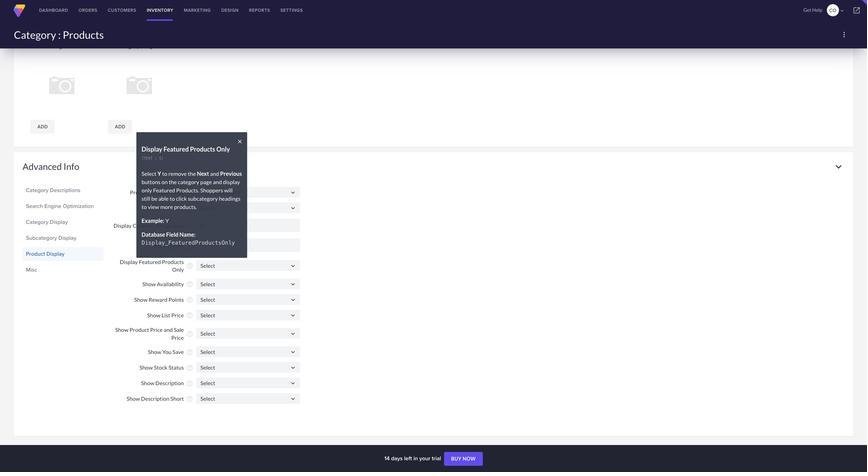 Task type: locate. For each thing, give the bounding box(es) containing it.
show you save help_outline
[[148, 349, 193, 356]]

show for show you save help_outline
[[148, 349, 161, 355]]

inventory
[[147, 7, 173, 14]]

None text field
[[196, 202, 300, 213], [196, 294, 300, 305], [196, 310, 300, 321], [196, 328, 300, 339], [196, 378, 300, 388], [196, 393, 300, 404], [196, 202, 300, 213], [196, 294, 300, 305], [196, 310, 300, 321], [196, 328, 300, 339], [196, 378, 300, 388], [196, 393, 300, 404]]

1 horizontal spatial subcategory
[[109, 42, 140, 49]]

be
[[151, 195, 157, 202]]

show
[[142, 281, 156, 287], [134, 296, 148, 303], [147, 312, 161, 319], [115, 327, 129, 333], [148, 349, 161, 355], [140, 364, 153, 371], [141, 380, 154, 387], [127, 396, 140, 402]]

and inside "show product price and sale price help_outline"
[[164, 327, 173, 333]]

and up "shoppers"
[[213, 179, 222, 185]]

6 help_outline from the top
[[186, 281, 193, 288]]

to up on
[[162, 170, 167, 177]]

show inside show stock status help_outline
[[140, 364, 153, 371]]

1 vertical spatial :
[[155, 156, 157, 161]]

expand_more for category images
[[833, 21, 845, 33]]

subcategory
[[188, 195, 218, 202]]

display featured products only [text : 1]
[[142, 146, 230, 161]]

help_outline inside display rows help_outline
[[186, 242, 193, 249]]

3 help_outline from the top
[[186, 222, 193, 229]]

description for help_outline
[[156, 380, 184, 387]]

show for show product price and sale price help_outline
[[115, 327, 129, 333]]

featured for display featured products only [text : 1]
[[164, 146, 189, 153]]

description inside show description help_outline
[[156, 380, 184, 387]]

show for show list price help_outline
[[147, 312, 161, 319]]

description down show stock status help_outline on the left of the page
[[156, 380, 184, 387]]

products inside the display featured products only
[[162, 259, 184, 265]]

0 horizontal spatial add
[[37, 124, 48, 129]]

: left 1]
[[155, 156, 157, 161]]

featured down database
[[139, 259, 161, 265]]

you
[[162, 349, 172, 355]]

price
[[171, 312, 184, 319], [150, 327, 163, 333], [171, 334, 184, 341]]

0 vertical spatial featured
[[164, 146, 189, 153]]

help_outline right sale
[[186, 331, 193, 337]]

14
[[385, 455, 390, 463]]

display inside category display 'link'
[[50, 218, 68, 226]]

0 horizontal spatial y
[[158, 170, 161, 177]]

show inside show reward points help_outline
[[134, 296, 148, 303]]

search engine optimization link
[[26, 200, 100, 212]]

help_outline inside show description help_outline
[[186, 380, 193, 387]]

2 vertical spatial product
[[130, 327, 149, 333]]

1 vertical spatial the
[[169, 179, 177, 185]]

1 vertical spatial y
[[165, 217, 169, 224]]

show for show reward points help_outline
[[134, 296, 148, 303]]

only inside display featured products only [text : 1]
[[216, 146, 230, 153]]

remove
[[168, 170, 187, 177]]

9 help_outline from the top
[[186, 331, 193, 337]]

y down the default sort by help_outline
[[165, 217, 169, 224]]

3  from the top
[[289, 262, 297, 270]]

help_outline
[[186, 189, 193, 196], [186, 205, 193, 212], [186, 222, 193, 229], [186, 242, 193, 249], [186, 263, 193, 270], [186, 281, 193, 288], [186, 297, 193, 303], [186, 312, 193, 319], [186, 331, 193, 337], [186, 349, 193, 356], [186, 364, 193, 371], [186, 380, 193, 387], [186, 396, 193, 403]]

category
[[178, 179, 199, 185]]

price down list
[[150, 327, 163, 333]]

1 add link from the left
[[30, 120, 55, 134]]

y for example:
[[165, 217, 169, 224]]

1 vertical spatial expand_more
[[833, 161, 845, 173]]

co 
[[830, 7, 846, 14]]

show for show description short help_outline
[[127, 396, 140, 402]]

2 horizontal spatial to
[[170, 195, 175, 202]]

0 horizontal spatial add link
[[30, 120, 55, 134]]

products for category : products
[[63, 28, 104, 41]]

and right the next
[[210, 170, 219, 177]]

products inside display featured products only [text : 1]
[[190, 146, 215, 153]]

1 vertical spatial featured
[[153, 187, 175, 193]]

4 help_outline from the top
[[186, 242, 193, 249]]

1 vertical spatial to
[[170, 195, 175, 202]]

image for subcategory image
[[141, 42, 155, 49]]

show inside show list price help_outline
[[147, 312, 161, 319]]

y right 'select'
[[158, 170, 161, 177]]

 for show product price and sale price help_outline
[[289, 330, 297, 338]]

0 vertical spatial y
[[158, 170, 161, 177]]

1 vertical spatial product
[[26, 250, 45, 258]]

show inside show description short help_outline
[[127, 396, 140, 402]]

1 horizontal spatial :
[[155, 156, 157, 161]]

and left sale
[[164, 327, 173, 333]]

left
[[404, 455, 412, 463]]

image for banner image
[[50, 42, 65, 49]]

7 help_outline from the top
[[186, 297, 193, 303]]

0 horizontal spatial products
[[63, 28, 104, 41]]

11  from the top
[[289, 395, 297, 403]]

10 help_outline from the top
[[186, 349, 193, 356]]

products for display featured products only [text : 1]
[[190, 146, 215, 153]]

[text
[[142, 156, 153, 161]]

co
[[830, 7, 837, 13]]

8  from the top
[[289, 349, 297, 356]]

2 add link from the left
[[108, 120, 132, 134]]

 for show description help_outline
[[289, 380, 297, 387]]

columns,
[[133, 222, 155, 229]]

featured inside display featured products only [text : 1]
[[164, 146, 189, 153]]

category for category images
[[23, 21, 59, 32]]

1 horizontal spatial y
[[165, 217, 169, 224]]

the
[[188, 170, 196, 177], [169, 179, 177, 185]]

show availability help_outline
[[142, 281, 193, 288]]

add for subcategory
[[115, 124, 125, 129]]

1 horizontal spatial image
[[141, 42, 155, 49]]

 for show you save help_outline
[[289, 349, 297, 356]]

: up the banner image
[[58, 28, 61, 41]]

marketing
[[184, 7, 211, 14]]

description
[[156, 380, 184, 387], [141, 396, 169, 402]]

price down sale
[[171, 334, 184, 341]]

1 horizontal spatial products
[[162, 259, 184, 265]]

help_outline right the save
[[186, 349, 193, 356]]

help_outline up "name:"
[[186, 222, 193, 229]]

image
[[50, 42, 65, 49], [141, 42, 155, 49]]

4  from the top
[[289, 281, 297, 288]]

product inside 'link'
[[26, 250, 45, 258]]

2  from the top
[[289, 204, 297, 212]]

help_outline inside show list price help_outline
[[186, 312, 193, 319]]

display inside the subcategory display link
[[58, 234, 76, 242]]

0 vertical spatial price
[[171, 312, 184, 319]]

2 add from the left
[[115, 124, 125, 129]]

 link
[[847, 0, 867, 21]]

product display link
[[26, 248, 100, 260]]

descriptions
[[50, 186, 80, 194]]

orders
[[79, 7, 97, 14]]

9  from the top
[[289, 364, 297, 372]]

add link
[[30, 120, 55, 134], [108, 120, 132, 134]]

help_outline inside show you save help_outline
[[186, 349, 193, 356]]

product inside product display mode help_outline
[[130, 189, 150, 196]]

products.
[[176, 187, 199, 193]]

featured
[[164, 146, 189, 153], [153, 187, 175, 193], [139, 259, 161, 265]]

show description help_outline
[[141, 380, 193, 387]]

category
[[23, 21, 59, 32], [14, 28, 56, 41], [26, 186, 48, 194], [26, 218, 48, 226]]

add link for banner
[[30, 120, 55, 134]]

price for and
[[150, 327, 163, 333]]

rows
[[171, 242, 184, 249]]

2 image from the left
[[141, 42, 155, 49]]

products down display rows help_outline
[[162, 259, 184, 265]]

description down show description help_outline
[[141, 396, 169, 402]]

1 horizontal spatial only
[[216, 146, 230, 153]]

show inside show description help_outline
[[141, 380, 154, 387]]

buy
[[451, 456, 462, 462]]

more_vert button
[[838, 28, 851, 42]]

0 vertical spatial subcategory
[[109, 42, 140, 49]]

1 vertical spatial products
[[190, 146, 215, 153]]

products down orders
[[63, 28, 104, 41]]

display inside display columns, responsive help_outline
[[114, 222, 132, 229]]

example:
[[142, 217, 164, 224]]

price inside show list price help_outline
[[171, 312, 184, 319]]

to right 'able'
[[170, 195, 175, 202]]

description inside show description short help_outline
[[141, 396, 169, 402]]

help_outline down display_featuredproductsonly
[[186, 263, 193, 270]]

headings
[[219, 195, 241, 202]]

help_outline right short
[[186, 396, 193, 403]]

price right list
[[171, 312, 184, 319]]

0 horizontal spatial only
[[172, 266, 184, 273]]

0 horizontal spatial to
[[142, 203, 147, 210]]

category inside 'link'
[[26, 218, 48, 226]]

product
[[130, 189, 150, 196], [26, 250, 45, 258], [130, 327, 149, 333]]

y for select
[[158, 170, 161, 177]]

only
[[142, 187, 152, 193]]

engine
[[44, 202, 61, 210]]

featured up remove
[[164, 146, 189, 153]]

help_outline right the availability on the bottom left of page
[[186, 281, 193, 288]]

5  from the top
[[289, 296, 297, 304]]

show inside show availability help_outline
[[142, 281, 156, 287]]

category for category : products
[[14, 28, 56, 41]]

:
[[58, 28, 61, 41], [155, 156, 157, 161]]

help_outline down the category
[[186, 189, 193, 196]]

1 vertical spatial price
[[150, 327, 163, 333]]


[[853, 6, 861, 15]]

0 horizontal spatial subcategory
[[26, 234, 57, 242]]

1 horizontal spatial add link
[[108, 120, 132, 134]]

 for product display mode help_outline
[[289, 189, 297, 196]]

1 image from the left
[[50, 42, 65, 49]]

2 vertical spatial featured
[[139, 259, 161, 265]]

help_outline right by
[[186, 205, 193, 212]]

only
[[216, 146, 230, 153], [172, 266, 184, 273]]

to down still
[[142, 203, 147, 210]]

2 vertical spatial to
[[142, 203, 147, 210]]

1 expand_more from the top
[[833, 21, 845, 33]]

the right on
[[169, 179, 177, 185]]

6  from the top
[[289, 312, 297, 319]]

subcategory display link
[[26, 232, 100, 244]]

products up the next
[[190, 146, 215, 153]]

reward
[[149, 296, 168, 303]]

only inside the display featured products only
[[172, 266, 184, 273]]

0 vertical spatial to
[[162, 170, 167, 177]]

12 help_outline from the top
[[186, 380, 193, 387]]

featured up 'able'
[[153, 187, 175, 193]]

buy now
[[451, 456, 476, 462]]

y inside select y to remove the next and previous buttons on the category page and display only featured products. shoppers will still be able to click subcategory headings to view more products.
[[158, 170, 161, 177]]

featured inside the display featured products only
[[139, 259, 161, 265]]

product inside "show product price and sale price help_outline"
[[130, 327, 149, 333]]

2 horizontal spatial products
[[190, 146, 215, 153]]

only up the availability on the bottom left of page
[[172, 266, 184, 273]]

1  from the top
[[289, 189, 297, 196]]

show inside "show product price and sale price help_outline"
[[115, 327, 129, 333]]

1 add from the left
[[37, 124, 48, 129]]

help_outline down show stock status help_outline on the left of the page
[[186, 380, 193, 387]]

help_outline right the points
[[186, 297, 193, 303]]

help_outline right status
[[186, 364, 193, 371]]

7  from the top
[[289, 330, 297, 338]]

13 help_outline from the top
[[186, 396, 193, 403]]

banner image
[[32, 42, 65, 49]]

0 vertical spatial description
[[156, 380, 184, 387]]

subcategory image
[[109, 42, 155, 49]]

 for show list price help_outline
[[289, 312, 297, 319]]

14 days left in your trial
[[385, 455, 443, 463]]

product down show list price help_outline
[[130, 327, 149, 333]]

2 help_outline from the top
[[186, 205, 193, 212]]

search engine optimization
[[26, 202, 94, 210]]

1 vertical spatial subcategory
[[26, 234, 57, 242]]

8 help_outline from the top
[[186, 312, 193, 319]]

the up the category
[[188, 170, 196, 177]]

next
[[197, 170, 209, 177]]

product up misc
[[26, 250, 45, 258]]

design
[[221, 7, 239, 14]]

only up previous
[[216, 146, 230, 153]]

only for display featured products only [text : 1]
[[216, 146, 230, 153]]

subcategory
[[109, 42, 140, 49], [26, 234, 57, 242]]

product down buttons
[[130, 189, 150, 196]]

0 vertical spatial products
[[63, 28, 104, 41]]

get
[[804, 7, 812, 13]]

0 vertical spatial product
[[130, 189, 150, 196]]

10  from the top
[[289, 380, 297, 387]]

1 horizontal spatial add
[[115, 124, 125, 129]]

1 vertical spatial only
[[172, 266, 184, 273]]

2 vertical spatial price
[[171, 334, 184, 341]]

11 help_outline from the top
[[186, 364, 193, 371]]

0 vertical spatial only
[[216, 146, 230, 153]]

help_outline inside "show product price and sale price help_outline"
[[186, 331, 193, 337]]

show product price and sale price help_outline
[[115, 327, 193, 341]]

0 horizontal spatial image
[[50, 42, 65, 49]]

more
[[160, 203, 173, 210]]

1 help_outline from the top
[[186, 189, 193, 196]]

2 vertical spatial and
[[164, 327, 173, 333]]

0 vertical spatial :
[[58, 28, 61, 41]]

shoppers
[[200, 187, 223, 193]]

show reward points help_outline
[[134, 296, 193, 303]]

None text field
[[196, 187, 300, 198], [196, 260, 300, 271], [196, 279, 300, 289], [196, 347, 300, 357], [196, 362, 300, 373], [196, 187, 300, 198], [196, 260, 300, 271], [196, 279, 300, 289], [196, 347, 300, 357], [196, 362, 300, 373]]

2 expand_more from the top
[[833, 161, 845, 173]]

product for product display mode help_outline
[[130, 189, 150, 196]]

example: y
[[142, 217, 169, 224]]

0 vertical spatial expand_more
[[833, 21, 845, 33]]

select
[[142, 170, 156, 177]]

default
[[147, 205, 165, 211]]

help_outline right list
[[186, 312, 193, 319]]

subcategory inside the subcategory display link
[[26, 234, 57, 242]]

1 horizontal spatial the
[[188, 170, 196, 177]]

None number field
[[196, 219, 300, 232], [196, 238, 300, 252], [196, 219, 300, 232], [196, 238, 300, 252]]

previous
[[220, 170, 242, 177]]

2 vertical spatial products
[[162, 259, 184, 265]]

mode
[[170, 189, 184, 196]]

1]
[[159, 156, 163, 161]]

category display
[[26, 218, 68, 226]]

add
[[37, 124, 48, 129], [115, 124, 125, 129]]

advanced info
[[23, 161, 79, 172]]

1 vertical spatial description
[[141, 396, 169, 402]]

show inside show you save help_outline
[[148, 349, 161, 355]]

show for show description help_outline
[[141, 380, 154, 387]]

help_outline down "name:"
[[186, 242, 193, 249]]



Task type: describe. For each thing, give the bounding box(es) containing it.
search
[[26, 202, 43, 210]]

display featured products only
[[120, 259, 184, 273]]

sort
[[166, 205, 176, 211]]

dashboard link
[[34, 0, 73, 21]]

display inside product display mode help_outline
[[151, 189, 169, 196]]

show stock status help_outline
[[140, 364, 193, 371]]

customers
[[108, 7, 136, 14]]

in
[[414, 455, 418, 463]]

help_outline inside show stock status help_outline
[[186, 364, 193, 371]]

0 vertical spatial and
[[210, 170, 219, 177]]

category for category descriptions
[[26, 186, 48, 194]]

category for category display
[[26, 218, 48, 226]]

help_outline inside display columns, responsive help_outline
[[186, 222, 193, 229]]

category descriptions link
[[26, 184, 100, 196]]

short
[[171, 396, 184, 402]]

page
[[200, 179, 212, 185]]

subcategory for subcategory image
[[109, 42, 140, 49]]

1 horizontal spatial to
[[162, 170, 167, 177]]

still
[[142, 195, 150, 202]]

display inside display rows help_outline
[[152, 242, 170, 249]]

click
[[176, 195, 187, 202]]

expand_more for advanced info
[[833, 161, 845, 173]]

0 vertical spatial the
[[188, 170, 196, 177]]

buttons
[[142, 179, 161, 185]]

display inside product display 'link'
[[46, 250, 64, 258]]

1 vertical spatial and
[[213, 179, 222, 185]]

status
[[169, 364, 184, 371]]

availability
[[157, 281, 184, 287]]

0 horizontal spatial :
[[58, 28, 61, 41]]

more_vert
[[840, 30, 849, 39]]

view
[[148, 203, 159, 210]]

get help
[[804, 7, 823, 13]]

misc
[[26, 266, 37, 274]]

responsive
[[156, 222, 184, 229]]

help_outline inside show description short help_outline
[[186, 396, 193, 403]]

 for show availability help_outline
[[289, 281, 297, 288]]

display inside the display featured products only
[[120, 259, 138, 265]]

category : products
[[14, 28, 104, 41]]

help
[[813, 7, 823, 13]]

products.
[[174, 203, 197, 210]]

show for show stock status help_outline
[[140, 364, 153, 371]]

: inside display featured products only [text : 1]
[[155, 156, 157, 161]]

display inside display featured products only [text : 1]
[[142, 146, 162, 153]]

info
[[64, 161, 79, 172]]

category images
[[23, 21, 89, 32]]

help_outline inside the default sort by help_outline
[[186, 205, 193, 212]]

show for show availability help_outline
[[142, 281, 156, 287]]

list
[[162, 312, 170, 319]]

 for show reward points help_outline
[[289, 296, 297, 304]]

on
[[162, 179, 168, 185]]

save
[[173, 349, 184, 355]]

display_featuredproductsonly
[[142, 239, 235, 246]]

sale
[[174, 327, 184, 333]]

display rows help_outline
[[152, 242, 193, 249]]

featured for display featured products only
[[139, 259, 161, 265]]

 for show description short help_outline
[[289, 395, 297, 403]]

products for display featured products only
[[162, 259, 184, 265]]

days
[[391, 455, 403, 463]]

price for help_outline
[[171, 312, 184, 319]]

product for product display
[[26, 250, 45, 258]]

advanced
[[23, 161, 62, 172]]

database
[[142, 231, 165, 238]]

stock
[[154, 364, 168, 371]]

able
[[158, 195, 169, 202]]

images
[[61, 21, 89, 32]]

 for show stock status help_outline
[[289, 364, 297, 372]]

by
[[178, 205, 184, 211]]

now
[[463, 456, 476, 462]]

product display
[[26, 250, 64, 258]]

0 horizontal spatial the
[[169, 179, 177, 185]]

settings
[[281, 7, 303, 14]]

show description short help_outline
[[127, 396, 193, 403]]

featured inside select y to remove the next and previous buttons on the category page and display only featured products. shoppers will still be able to click subcategory headings to view more products.
[[153, 187, 175, 193]]

 for default sort by help_outline
[[289, 204, 297, 212]]

help_outline inside show availability help_outline
[[186, 281, 193, 288]]

database field name: display_featuredproductsonly
[[142, 231, 235, 246]]

add link for subcategory
[[108, 120, 132, 134]]

trial
[[432, 455, 441, 463]]

your
[[419, 455, 431, 463]]

add for banner
[[37, 124, 48, 129]]

display columns, responsive help_outline
[[114, 222, 193, 229]]

help_outline inside product display mode help_outline
[[186, 189, 193, 196]]

points
[[169, 296, 184, 303]]

banner
[[32, 42, 49, 49]]

display
[[223, 179, 240, 185]]

will
[[224, 187, 233, 193]]

name:
[[180, 231, 196, 238]]

subcategory for subcategory display
[[26, 234, 57, 242]]

category display link
[[26, 216, 100, 228]]

category descriptions
[[26, 186, 80, 194]]

help_outline inside show reward points help_outline
[[186, 297, 193, 303]]

buy now link
[[444, 452, 483, 466]]

5 help_outline from the top
[[186, 263, 193, 270]]

select y to remove the next and previous buttons on the category page and display only featured products. shoppers will still be able to click subcategory headings to view more products.
[[142, 170, 242, 210]]

description for short
[[141, 396, 169, 402]]

show list price help_outline
[[147, 312, 193, 319]]

only for display featured products only
[[172, 266, 184, 273]]

field
[[166, 231, 178, 238]]

misc link
[[26, 264, 100, 276]]

default sort by help_outline
[[147, 205, 193, 212]]



Task type: vqa. For each thing, say whether or not it's contained in the screenshot.
"Add
no



